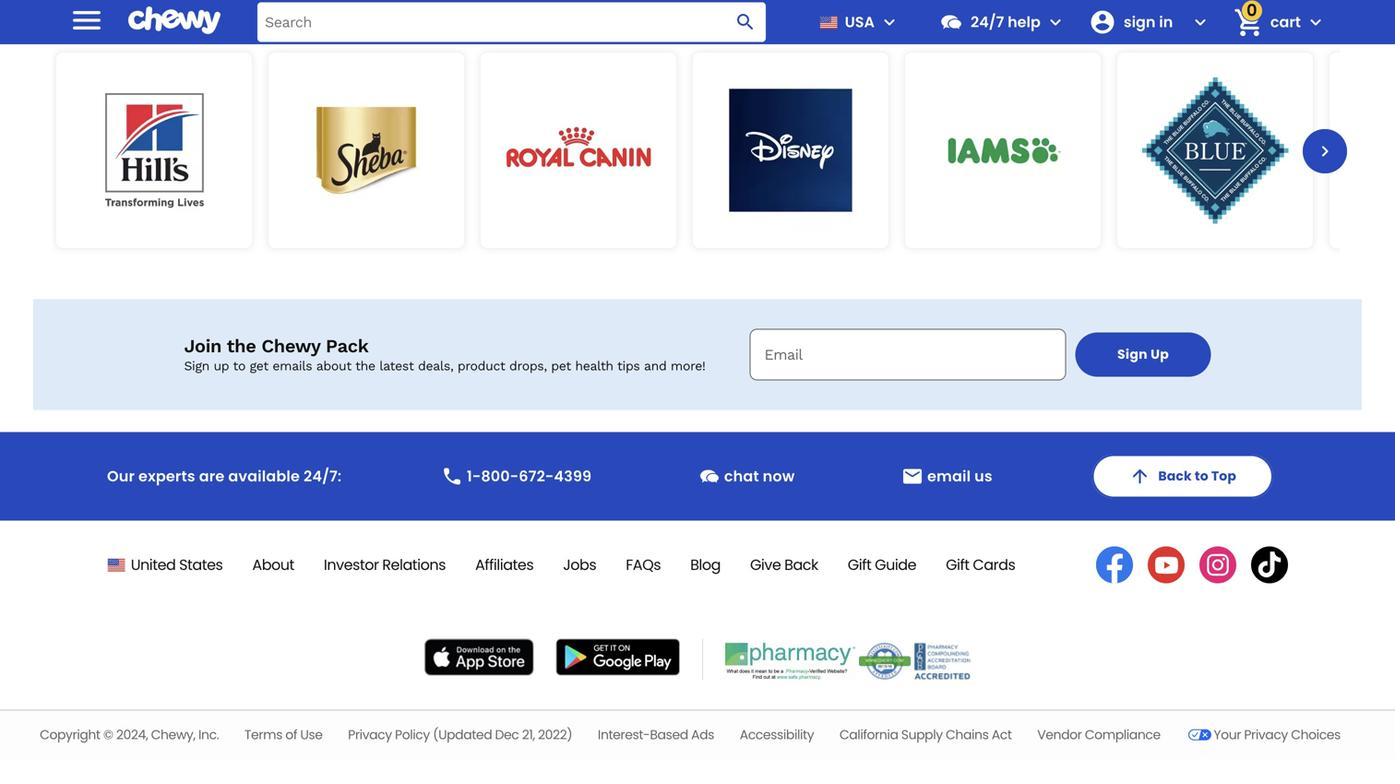 Task type: vqa. For each thing, say whether or not it's contained in the screenshot.
the topmost order,
no



Task type: locate. For each thing, give the bounding box(es) containing it.
your privacy choices link
[[1186, 722, 1341, 749]]

chewy,
[[151, 726, 195, 744]]

email us link
[[894, 458, 1000, 495]]

privacy left policy
[[348, 726, 392, 744]]

0 horizontal spatial gift
[[848, 555, 872, 575]]

chewy home image
[[128, 0, 221, 41]]

pet
[[551, 358, 571, 374]]

sign up
[[1118, 346, 1169, 364]]

your
[[1214, 726, 1241, 744]]

chat
[[724, 466, 759, 487]]

compounding pharmacy approved image
[[915, 643, 971, 680]]

investor
[[324, 555, 379, 575]]

up
[[214, 358, 229, 374]]

the down pack
[[355, 358, 375, 374]]

menu image left chewy home image
[[68, 2, 105, 39]]

download android app image
[[556, 639, 680, 676]]

list item
[[1329, 48, 1396, 255]]

1 gift from the left
[[848, 555, 872, 575]]

about
[[316, 358, 352, 374]]

1 horizontal spatial privacy
[[1244, 726, 1288, 744]]

2 gift from the left
[[946, 555, 970, 575]]

sign left in
[[1124, 12, 1156, 32]]

the
[[227, 335, 256, 357], [355, 358, 375, 374]]

sign down join
[[184, 358, 210, 374]]

items image
[[1232, 6, 1265, 39]]

supply
[[902, 726, 943, 744]]

give back
[[750, 555, 818, 575]]

accessibility
[[740, 726, 814, 744]]

inc.
[[198, 726, 219, 744]]

gift guide
[[848, 555, 917, 575]]

2 privacy from the left
[[1244, 726, 1288, 744]]

tiktok image
[[1252, 547, 1288, 584]]

0 horizontal spatial the
[[227, 335, 256, 357]]

to left top
[[1195, 467, 1209, 485]]

ads
[[691, 726, 714, 744]]

affiliates
[[475, 555, 534, 575]]

privacy policy (updated dec 21, 2022) link
[[348, 726, 572, 744]]

0 horizontal spatial to
[[233, 358, 246, 374]]

gift left cards
[[946, 555, 970, 575]]

about link
[[252, 555, 294, 575]]

gift left 'guide'
[[848, 555, 872, 575]]

the up get
[[227, 335, 256, 357]]

to inside back to top button
[[1195, 467, 1209, 485]]

2022)
[[538, 726, 572, 744]]

dec
[[495, 726, 519, 744]]

gift cards
[[946, 555, 1016, 575]]

800-
[[481, 466, 519, 487]]

disney image
[[707, 66, 875, 234]]

1 horizontal spatial to
[[1195, 467, 1209, 485]]

tips
[[617, 358, 640, 374]]

royal canin image
[[495, 66, 663, 234]]

privacy
[[348, 726, 392, 744], [1244, 726, 1288, 744]]

0 vertical spatial back
[[1159, 467, 1192, 485]]

blue buffalo image
[[1132, 66, 1300, 234]]

0 horizontal spatial menu image
[[68, 2, 105, 39]]

drops,
[[510, 358, 547, 374]]

vendor compliance link
[[1038, 726, 1161, 744]]

1 horizontal spatial menu image
[[879, 11, 901, 33]]

interest-based ads link
[[598, 726, 714, 744]]

sign for sign in
[[1124, 12, 1156, 32]]

go to achc pharmacy accreditation image
[[725, 643, 855, 680]]

download ios app image
[[425, 639, 534, 676]]

menu image right "usa"
[[879, 11, 901, 33]]

1 horizontal spatial the
[[355, 358, 375, 374]]

product
[[458, 358, 505, 374]]

24/7 help link
[[932, 0, 1041, 44]]

all
[[89, 17, 105, 32]]

0 horizontal spatial privacy
[[348, 726, 392, 744]]

faqs
[[626, 555, 661, 575]]

24/7 help
[[971, 12, 1041, 32]]

©
[[103, 726, 113, 744]]

iams image
[[919, 66, 1087, 234]]

california supply chains act
[[840, 726, 1012, 744]]

0 vertical spatial the
[[227, 335, 256, 357]]

to
[[233, 358, 246, 374], [1195, 467, 1209, 485]]

sign inside button
[[1118, 346, 1148, 364]]

list
[[52, 48, 1396, 255]]

back right give
[[785, 555, 818, 575]]

back to top
[[1159, 467, 1237, 485]]

emails
[[273, 358, 312, 374]]

vendor compliance
[[1038, 726, 1161, 744]]

sign inside join the chewy pack sign up to get emails about the latest deals, product drops, pet health tips and more!
[[184, 358, 210, 374]]

0 horizontal spatial back
[[785, 555, 818, 575]]

1 horizontal spatial back
[[1159, 467, 1192, 485]]

of
[[285, 726, 297, 744]]

gift
[[848, 555, 872, 575], [946, 555, 970, 575]]

united states button
[[107, 555, 223, 575]]

sign
[[1124, 12, 1156, 32], [1118, 346, 1148, 364], [184, 358, 210, 374]]

shop
[[55, 17, 86, 32]]

in
[[1159, 12, 1173, 32]]

None field
[[750, 329, 1067, 381]]

available
[[228, 466, 300, 487]]

cards
[[973, 555, 1016, 575]]

sign inside 'link'
[[1124, 12, 1156, 32]]

our experts are available 24/7:
[[107, 466, 342, 487]]

to right "up"
[[233, 358, 246, 374]]

give back link
[[750, 555, 818, 575]]

your privacy choices
[[1214, 726, 1341, 744]]

account menu image
[[1190, 11, 1212, 33]]

sign up button
[[1076, 333, 1211, 377]]

back left top
[[1159, 467, 1192, 485]]

0 vertical spatial to
[[233, 358, 246, 374]]

1-
[[467, 466, 481, 487]]

us
[[975, 466, 993, 487]]

cart link
[[1226, 0, 1301, 44]]

privacy right your
[[1244, 726, 1288, 744]]

1 horizontal spatial gift
[[946, 555, 970, 575]]

sign left up
[[1118, 346, 1148, 364]]

1 vertical spatial to
[[1195, 467, 1209, 485]]

4399
[[554, 466, 592, 487]]

menu image
[[68, 2, 105, 39], [879, 11, 901, 33]]

vendor
[[1038, 726, 1082, 744]]



Task type: describe. For each thing, give the bounding box(es) containing it.
1 vertical spatial back
[[785, 555, 818, 575]]

privacy policy (updated dec 21, 2022)
[[348, 726, 572, 744]]

gift cards link
[[946, 555, 1016, 575]]

are
[[199, 466, 225, 487]]

Search text field
[[258, 2, 766, 42]]

672-
[[519, 466, 554, 487]]

sheba image
[[282, 66, 450, 234]]

states
[[179, 555, 223, 575]]

california
[[840, 726, 898, 744]]

interest-based ads
[[598, 726, 714, 744]]

cart
[[1271, 12, 1301, 32]]

accessibility link
[[740, 726, 814, 744]]

now
[[763, 466, 795, 487]]

instagram image
[[1200, 547, 1237, 584]]

legitscript approved image
[[859, 643, 911, 680]]

back to top button
[[1092, 454, 1274, 499]]

email us
[[928, 466, 993, 487]]

up
[[1151, 346, 1169, 364]]

terms of use link
[[244, 726, 323, 744]]

gift for gift cards
[[946, 555, 970, 575]]

hills image
[[70, 66, 238, 234]]

menu image inside usa dropdown button
[[879, 11, 901, 33]]

affiliates link
[[475, 555, 534, 575]]

chewy
[[262, 335, 320, 357]]

investor relations link
[[324, 555, 446, 575]]

chains
[[946, 726, 989, 744]]

to inside join the chewy pack sign up to get emails about the latest deals, product drops, pet health tips and more!
[[233, 358, 246, 374]]

24/7:
[[304, 466, 342, 487]]

1 privacy from the left
[[348, 726, 392, 744]]

top
[[1212, 467, 1237, 485]]

back inside button
[[1159, 467, 1192, 485]]

privacy inside your privacy choices link
[[1244, 726, 1288, 744]]

help menu image
[[1045, 11, 1067, 33]]

deals,
[[418, 358, 454, 374]]

investor relations
[[324, 555, 446, 575]]

about
[[252, 555, 294, 575]]

guide
[[875, 555, 917, 575]]

gift guide link
[[848, 555, 917, 575]]

chewy support image
[[699, 466, 721, 488]]

based
[[650, 726, 688, 744]]

policy
[[395, 726, 430, 744]]

21,
[[522, 726, 535, 744]]

chat now button
[[691, 458, 802, 495]]

california supply chains act link
[[840, 726, 1012, 744]]

relations
[[382, 555, 446, 575]]

act
[[992, 726, 1012, 744]]

experts
[[138, 466, 195, 487]]

gift for gift guide
[[848, 555, 872, 575]]

interest-
[[598, 726, 650, 744]]

pack
[[326, 335, 369, 357]]

blog
[[690, 555, 721, 575]]

united
[[131, 555, 176, 575]]

jobs
[[563, 555, 596, 575]]

latest
[[380, 358, 414, 374]]

2024
[[116, 726, 146, 744]]

cart menu image
[[1305, 11, 1327, 33]]

our
[[107, 466, 135, 487]]

health
[[575, 358, 614, 374]]

more!
[[671, 358, 706, 374]]

sign in link
[[1082, 0, 1186, 44]]

terms of use
[[244, 726, 323, 744]]

sign for sign up
[[1118, 346, 1148, 364]]

choices
[[1291, 726, 1341, 744]]

facebook image
[[1096, 547, 1133, 584]]

privacy choices image
[[1186, 722, 1214, 749]]

copyright
[[40, 726, 100, 744]]

shop all link
[[55, 17, 105, 32]]

chewy support image
[[940, 10, 964, 34]]

faqs link
[[626, 555, 661, 575]]

join the chewy pack sign up to get emails about the latest deals, product drops, pet health tips and more!
[[184, 335, 706, 374]]

youtube image
[[1148, 547, 1185, 584]]

get
[[250, 358, 268, 374]]

use
[[300, 726, 323, 744]]

terms
[[244, 726, 282, 744]]

1-800-672-4399 link
[[434, 458, 599, 495]]

submit search image
[[735, 11, 757, 33]]

join
[[184, 335, 222, 357]]

shop all
[[55, 17, 105, 32]]

copyright © 2024 , chewy, inc.
[[40, 726, 219, 744]]

Product search field
[[258, 2, 766, 42]]

usa
[[845, 12, 875, 32]]

1 vertical spatial the
[[355, 358, 375, 374]]

united states
[[131, 555, 223, 575]]

(updated
[[433, 726, 492, 744]]

blog link
[[690, 555, 721, 575]]

usa button
[[812, 0, 901, 44]]

24/7
[[971, 12, 1004, 32]]

sign in
[[1124, 12, 1173, 32]]

,
[[146, 726, 148, 744]]

help
[[1008, 12, 1041, 32]]



